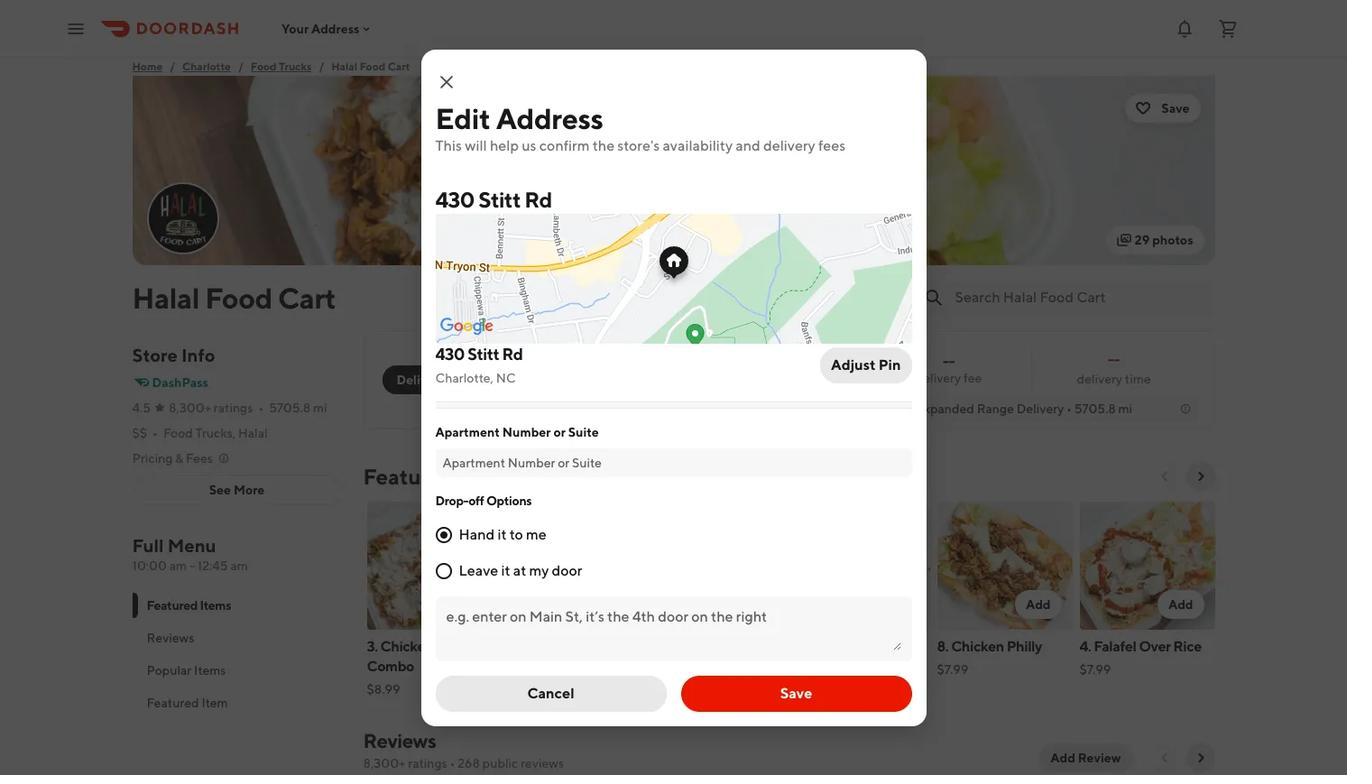 Task type: describe. For each thing, give the bounding box(es) containing it.
add for 3. chicken & lamb combo
[[456, 598, 481, 612]]

to
[[510, 526, 523, 543]]

food up info
[[205, 281, 273, 315]]

public
[[483, 756, 518, 771]]

featured inside button
[[147, 696, 199, 710]]

food up pricing & fees "button"
[[163, 426, 193, 441]]

cheese
[[709, 638, 758, 655]]

3. chicken & lamb combo image
[[367, 502, 502, 630]]

delivery for -- delivery time
[[1077, 372, 1123, 386]]

add button for 10. chicken gyro
[[873, 590, 919, 619]]

Hand it to me radio
[[436, 527, 452, 543]]

chicken for 3.
[[381, 638, 434, 655]]

previous button of carousel image
[[1158, 469, 1172, 484]]

combo
[[367, 658, 414, 675]]

0 horizontal spatial 5705.8
[[269, 401, 311, 415]]

• inside reviews 8,300+ ratings • 268 public reviews
[[450, 756, 455, 771]]

store
[[132, 345, 178, 366]]

it for hand
[[498, 526, 507, 543]]

full
[[132, 535, 164, 556]]

add for 12. philly cheese steak
[[741, 598, 766, 612]]

items inside featured items heading
[[459, 464, 515, 489]]

0 vertical spatial 8,300+
[[169, 401, 211, 415]]

rice
[[1174, 638, 1202, 655]]

add for 4. falafel over rice
[[1169, 598, 1194, 612]]

1 vertical spatial save button
[[681, 676, 912, 712]]

$$
[[132, 426, 147, 441]]

8. chicken philly $7.99
[[937, 638, 1043, 677]]

your
[[282, 21, 309, 36]]

food trucks link
[[251, 58, 312, 76]]

chicken for 8.
[[952, 638, 1005, 655]]

over
[[1139, 638, 1171, 655]]

nc
[[496, 371, 516, 385]]

home link
[[132, 58, 163, 76]]

ratings inside reviews 8,300+ ratings • 268 public reviews
[[408, 756, 447, 771]]

add inside the add review button
[[1051, 751, 1076, 765]]

430 stitt rd charlotte, nc
[[436, 344, 523, 385]]

options
[[487, 493, 532, 508]]

cancel
[[528, 685, 575, 702]]

12.
[[652, 638, 669, 655]]

apartment number or suite
[[436, 425, 599, 439]]

chicken for 10.
[[816, 638, 869, 655]]

hand it to me
[[459, 526, 547, 543]]

steak
[[652, 658, 688, 675]]

add button for 8. chicken philly
[[1015, 590, 1062, 619]]

0 vertical spatial ratings
[[214, 401, 253, 415]]

expanded range delivery • 5705.8 mi
[[916, 402, 1133, 416]]

add for 10. chicken gyro
[[884, 598, 909, 612]]

your address button
[[282, 21, 374, 36]]

-- delivery fee
[[916, 352, 982, 385]]

3 / from the left
[[319, 60, 324, 73]]

4. falafel over rice $7.99
[[1080, 638, 1202, 677]]

philly inside "12. philly cheese steak $7.99"
[[671, 638, 707, 655]]

confirm
[[540, 137, 590, 154]]

stitt for 430 stitt rd
[[479, 186, 521, 212]]

2 am from the left
[[231, 559, 248, 573]]

expanded range delivery • 5705.8 mi image
[[1178, 402, 1193, 416]]

add button for 3. chicken & lamb combo
[[445, 590, 492, 619]]

reviews
[[521, 756, 564, 771]]

full menu 10:00 am - 12:45 am
[[132, 535, 248, 573]]

popular items
[[147, 663, 226, 678]]

adjust pin
[[831, 356, 901, 373]]

falafel
[[1094, 638, 1137, 655]]

adjust pin button
[[821, 347, 912, 383]]

reviews for reviews 8,300+ ratings • 268 public reviews
[[363, 729, 436, 753]]

& inside 3. chicken & lamb combo $8.99
[[436, 638, 445, 655]]

popular
[[147, 663, 192, 678]]

10. chicken gyro $7.99
[[795, 638, 903, 677]]

8.
[[937, 638, 949, 655]]

0 horizontal spatial mi
[[313, 401, 327, 415]]

8,300+ inside reviews 8,300+ ratings • 268 public reviews
[[363, 756, 406, 771]]

Delivery radio
[[382, 366, 460, 394]]

leave it at my door
[[459, 562, 583, 579]]

268
[[458, 756, 480, 771]]

off
[[469, 493, 484, 508]]

0 horizontal spatial save
[[781, 685, 813, 702]]

featured items heading
[[363, 462, 515, 491]]

time
[[1125, 372, 1151, 386]]

$7.99 inside "4. falafel over rice $7.99"
[[1080, 663, 1111, 677]]

12:45
[[197, 559, 228, 573]]

home
[[132, 60, 163, 73]]

reviews link
[[363, 729, 436, 753]]

drop-off options
[[436, 493, 532, 508]]

at
[[513, 562, 526, 579]]

0 horizontal spatial cart
[[278, 281, 336, 315]]

add button for 12. philly cheese steak
[[730, 590, 777, 619]]

0 horizontal spatial delivery
[[764, 137, 816, 154]]

and
[[736, 137, 761, 154]]

• right range
[[1067, 402, 1072, 416]]

drop-
[[436, 493, 469, 508]]

1 vertical spatial items
[[200, 598, 231, 613]]

featured item
[[147, 696, 228, 710]]

number
[[503, 425, 551, 439]]

adjust
[[831, 356, 876, 373]]

fee
[[964, 371, 982, 385]]

powered by google image
[[440, 317, 493, 335]]

review
[[1078, 751, 1122, 765]]

notification bell image
[[1174, 18, 1196, 39]]

10. chicken gyro image
[[795, 502, 930, 630]]

this
[[436, 137, 462, 154]]

$7.99 inside 10. chicken gyro $7.99
[[795, 663, 826, 677]]

lamb
[[448, 638, 484, 655]]

fees
[[186, 451, 213, 466]]

popular items button
[[132, 654, 342, 687]]

range
[[977, 402, 1014, 416]]

rd for 430 stitt rd
[[525, 186, 552, 212]]

4.5
[[132, 401, 151, 415]]

pickup
[[474, 373, 515, 387]]

Item Search search field
[[955, 288, 1201, 308]]

add review
[[1051, 751, 1122, 765]]

3. chicken & lamb combo $8.99
[[367, 638, 484, 697]]

8,300+ ratings •
[[169, 401, 264, 415]]

0 vertical spatial cart
[[388, 60, 410, 73]]

store's
[[618, 137, 660, 154]]

4. falafel over rice image
[[1080, 502, 1215, 630]]

previous image
[[1158, 751, 1172, 765]]

menu
[[168, 535, 216, 556]]

address for your address
[[311, 21, 360, 36]]

the
[[593, 137, 615, 154]]

5705.8 mi
[[269, 401, 327, 415]]

cancel button
[[436, 676, 667, 712]]



Task type: vqa. For each thing, say whether or not it's contained in the screenshot.


Task type: locate. For each thing, give the bounding box(es) containing it.
rd for 430 stitt rd charlotte, nc
[[502, 344, 523, 363]]

delivery right and
[[764, 137, 816, 154]]

hand
[[459, 526, 495, 543]]

save button
[[1126, 94, 1201, 123], [681, 676, 912, 712]]

items inside 'popular items' button
[[194, 663, 226, 678]]

$7.99 down steak
[[652, 682, 684, 697]]

fees
[[819, 137, 846, 154]]

2 chicken from the left
[[816, 638, 869, 655]]

0 horizontal spatial address
[[311, 21, 360, 36]]

2 / from the left
[[238, 60, 244, 73]]

& inside "button"
[[175, 451, 183, 466]]

2 horizontal spatial delivery
[[1077, 372, 1123, 386]]

add button
[[445, 590, 492, 619], [588, 590, 634, 619], [730, 590, 777, 619], [873, 590, 919, 619], [1015, 590, 1062, 619], [1158, 590, 1205, 619]]

/ right "charlotte" at the left top
[[238, 60, 244, 73]]

save down 10.
[[781, 685, 813, 702]]

next button of carousel image
[[1194, 469, 1208, 484]]

mi
[[313, 401, 327, 415], [1119, 402, 1133, 416]]

2 horizontal spatial chicken
[[952, 638, 1005, 655]]

1 horizontal spatial save button
[[1126, 94, 1201, 123]]

& left fees
[[175, 451, 183, 466]]

stitt down help
[[479, 186, 521, 212]]

Pickup radio
[[449, 366, 530, 394]]

0 horizontal spatial /
[[170, 60, 175, 73]]

chicken inside 10. chicken gyro $7.99
[[816, 638, 869, 655]]

it left to
[[498, 526, 507, 543]]

am down menu
[[169, 559, 187, 573]]

430 up order methods "option group"
[[436, 344, 465, 363]]

$7.99 down 10.
[[795, 663, 826, 677]]

featured items down 12:45
[[147, 598, 231, 613]]

8. chicken philly image
[[937, 502, 1073, 630]]

halal food cart
[[132, 281, 336, 315]]

0 items, open order cart image
[[1218, 18, 1239, 39]]

2 vertical spatial halal
[[238, 426, 268, 441]]

1 horizontal spatial save
[[1162, 101, 1190, 116]]

•
[[258, 401, 264, 415], [1067, 402, 1072, 416], [153, 426, 158, 441], [450, 756, 455, 771]]

1 vertical spatial cart
[[278, 281, 336, 315]]

chicken right 8.
[[952, 638, 1005, 655]]

3.
[[367, 638, 378, 655]]

chicken inside 3. chicken & lamb combo $8.99
[[381, 638, 434, 655]]

1 vertical spatial 8,300+
[[363, 756, 406, 771]]

address up the confirm
[[496, 101, 604, 135]]

5 add button from the left
[[1015, 590, 1062, 619]]

1 horizontal spatial delivery
[[916, 371, 961, 385]]

gyro
[[871, 638, 903, 655]]

0 horizontal spatial reviews
[[147, 631, 194, 645]]

1 philly from the left
[[671, 638, 707, 655]]

1 horizontal spatial rd
[[525, 186, 552, 212]]

0 horizontal spatial rd
[[502, 344, 523, 363]]

0 vertical spatial delivery
[[397, 373, 446, 387]]

29 photos
[[1135, 233, 1194, 247]]

close edit address image
[[436, 71, 457, 93]]

430 for 430 stitt rd charlotte, nc
[[436, 344, 465, 363]]

0 vertical spatial $8.99
[[510, 663, 543, 677]]

1 vertical spatial 430
[[436, 344, 465, 363]]

reviews inside button
[[147, 631, 194, 645]]

ratings up trucks,
[[214, 401, 253, 415]]

2 430 from the top
[[436, 344, 465, 363]]

it left at
[[501, 562, 511, 579]]

2 horizontal spatial /
[[319, 60, 324, 73]]

1 horizontal spatial &
[[436, 638, 445, 655]]

featured up the drop-
[[363, 464, 454, 489]]

1 horizontal spatial halal
[[238, 426, 268, 441]]

8,300+ down reviews link
[[363, 756, 406, 771]]

1 horizontal spatial /
[[238, 60, 244, 73]]

pin
[[879, 356, 901, 373]]

0 vertical spatial it
[[498, 526, 507, 543]]

order methods option group
[[382, 366, 530, 394]]

$7.99
[[795, 663, 826, 677], [937, 663, 969, 677], [1080, 663, 1111, 677], [652, 682, 684, 697]]

info
[[181, 345, 215, 366]]

halal right trucks,
[[238, 426, 268, 441]]

8,300+
[[169, 401, 211, 415], [363, 756, 406, 771]]

Leave it at my door radio
[[436, 563, 452, 579]]

trucks
[[279, 60, 312, 73]]

reviews button
[[132, 622, 342, 654]]

$$ • food trucks, halal
[[132, 426, 268, 441]]

reviews
[[147, 631, 194, 645], [363, 729, 436, 753]]

leave
[[459, 562, 499, 579]]

0 vertical spatial featured
[[363, 464, 454, 489]]

save down notification bell icon
[[1162, 101, 1190, 116]]

0 horizontal spatial featured items
[[147, 598, 231, 613]]

items up item at the bottom
[[194, 663, 226, 678]]

$7.99 down 8.
[[937, 663, 969, 677]]

$8.99 down combo
[[367, 682, 400, 697]]

home / charlotte / food trucks / halal food cart
[[132, 60, 410, 73]]

reviews down combo
[[363, 729, 436, 753]]

address for edit address
[[496, 101, 604, 135]]

2 vertical spatial featured
[[147, 696, 199, 710]]

delivery inside 'delivery' option
[[397, 373, 446, 387]]

10:00
[[132, 559, 167, 573]]

0 vertical spatial &
[[175, 451, 183, 466]]

add for $8.99
[[598, 598, 623, 612]]

• left the 5705.8 mi
[[258, 401, 264, 415]]

or
[[554, 425, 566, 439]]

0 horizontal spatial 8,300+
[[169, 401, 211, 415]]

featured items up the drop-
[[363, 464, 515, 489]]

halal up the store info
[[132, 281, 200, 315]]

1 horizontal spatial reviews
[[363, 729, 436, 753]]

expanded
[[916, 402, 975, 416]]

0 horizontal spatial chicken
[[381, 638, 434, 655]]

it for leave
[[501, 562, 511, 579]]

delivery up 'expanded'
[[916, 371, 961, 385]]

featured
[[363, 464, 454, 489], [147, 598, 198, 613], [147, 696, 199, 710]]

& left lamb
[[436, 638, 445, 655]]

$7.99 inside "12. philly cheese steak $7.99"
[[652, 682, 684, 697]]

food left trucks on the top of page
[[251, 60, 277, 73]]

stitt inside 430 stitt rd charlotte, nc
[[468, 344, 499, 363]]

cart
[[388, 60, 410, 73], [278, 281, 336, 315]]

ratings down reviews link
[[408, 756, 447, 771]]

items
[[459, 464, 515, 489], [200, 598, 231, 613], [194, 663, 226, 678]]

halal down your address popup button
[[331, 60, 357, 73]]

my
[[529, 562, 549, 579]]

1 vertical spatial it
[[501, 562, 511, 579]]

delivery left time in the right top of the page
[[1077, 372, 1123, 386]]

2 vertical spatial items
[[194, 663, 226, 678]]

1 horizontal spatial featured items
[[363, 464, 515, 489]]

0 horizontal spatial am
[[169, 559, 187, 573]]

1 horizontal spatial 5705.8
[[1075, 402, 1116, 416]]

1 horizontal spatial chicken
[[816, 638, 869, 655]]

0 horizontal spatial delivery
[[397, 373, 446, 387]]

5705.8 right 8,300+ ratings •
[[269, 401, 311, 415]]

0 vertical spatial rd
[[525, 186, 552, 212]]

1 add button from the left
[[445, 590, 492, 619]]

1 horizontal spatial delivery
[[1017, 402, 1065, 416]]

12. philly cheese steak image
[[652, 502, 788, 630]]

• right $$
[[153, 426, 158, 441]]

1 am from the left
[[169, 559, 187, 573]]

items up reviews button
[[200, 598, 231, 613]]

0 vertical spatial save
[[1162, 101, 1190, 116]]

1 horizontal spatial cart
[[388, 60, 410, 73]]

1 horizontal spatial ratings
[[408, 756, 447, 771]]

$8.99 up cancel
[[510, 663, 543, 677]]

items up drop-off options
[[459, 464, 515, 489]]

pricing & fees
[[132, 451, 213, 466]]

0 vertical spatial featured items
[[363, 464, 515, 489]]

29 photos button
[[1106, 226, 1205, 255]]

430 for 430 stitt rd
[[436, 186, 475, 212]]

1 horizontal spatial mi
[[1119, 402, 1133, 416]]

1 horizontal spatial philly
[[1007, 638, 1043, 655]]

stitt
[[479, 186, 521, 212], [468, 344, 499, 363]]

1 vertical spatial &
[[436, 638, 445, 655]]

this will help us confirm the store's availability and delivery fees
[[436, 137, 846, 154]]

save button down notification bell icon
[[1126, 94, 1201, 123]]

/
[[170, 60, 175, 73], [238, 60, 244, 73], [319, 60, 324, 73]]

1 horizontal spatial $8.99
[[510, 663, 543, 677]]

suite
[[568, 425, 599, 439]]

charlotte,
[[436, 371, 494, 385]]

430
[[436, 186, 475, 212], [436, 344, 465, 363]]

pricing & fees button
[[132, 450, 231, 468]]

food down your address popup button
[[360, 60, 386, 73]]

reviews 8,300+ ratings • 268 public reviews
[[363, 729, 564, 771]]

• left 268
[[450, 756, 455, 771]]

featured item button
[[132, 687, 342, 719]]

$7.99 down '4.'
[[1080, 663, 1111, 677]]

1 vertical spatial featured items
[[147, 598, 231, 613]]

0 vertical spatial items
[[459, 464, 515, 489]]

rd inside 430 stitt rd charlotte, nc
[[502, 344, 523, 363]]

am right 12:45
[[231, 559, 248, 573]]

0 horizontal spatial ratings
[[214, 401, 253, 415]]

charlotte
[[182, 60, 231, 73]]

1 vertical spatial ratings
[[408, 756, 447, 771]]

rd up nc
[[502, 344, 523, 363]]

see more button
[[133, 476, 341, 505]]

edit
[[436, 101, 491, 135]]

5705.8 down -- delivery time
[[1075, 402, 1116, 416]]

430 inside 430 stitt rd charlotte, nc
[[436, 344, 465, 363]]

delivery
[[764, 137, 816, 154], [916, 371, 961, 385], [1077, 372, 1123, 386]]

/ right home
[[170, 60, 175, 73]]

0 vertical spatial address
[[311, 21, 360, 36]]

delivery for -- delivery fee
[[916, 371, 961, 385]]

1 vertical spatial $8.99
[[367, 682, 400, 697]]

0 vertical spatial reviews
[[147, 631, 194, 645]]

0 horizontal spatial halal
[[132, 281, 200, 315]]

e.g. enter on Main St, it's the 4th door on the right text field
[[446, 607, 901, 650]]

philly inside "8. chicken philly $7.99"
[[1007, 638, 1043, 655]]

10.
[[795, 638, 813, 655]]

1. chicken over rice image
[[510, 502, 645, 630]]

1 chicken from the left
[[381, 638, 434, 655]]

more
[[234, 483, 265, 497]]

1 vertical spatial save
[[781, 685, 813, 702]]

1 430 from the top
[[436, 186, 475, 212]]

featured down 10:00 at the bottom of the page
[[147, 598, 198, 613]]

$7.99 inside "8. chicken philly $7.99"
[[937, 663, 969, 677]]

item
[[202, 696, 228, 710]]

add button for $8.99
[[588, 590, 634, 619]]

0 horizontal spatial philly
[[671, 638, 707, 655]]

save
[[1162, 101, 1190, 116], [781, 685, 813, 702]]

1 vertical spatial featured
[[147, 598, 198, 613]]

next image
[[1194, 751, 1208, 765]]

chicken inside "8. chicken philly $7.99"
[[952, 638, 1005, 655]]

add for 8. chicken philly
[[1026, 598, 1051, 612]]

save button down 10.
[[681, 676, 912, 712]]

featured inside heading
[[363, 464, 454, 489]]

add review button
[[1040, 744, 1132, 773]]

12. philly cheese steak $7.99
[[652, 638, 758, 697]]

map region
[[305, 127, 998, 358]]

- inside full menu 10:00 am - 12:45 am
[[189, 559, 195, 573]]

$8.99 inside 3. chicken & lamb combo $8.99
[[367, 682, 400, 697]]

featured down popular
[[147, 696, 199, 710]]

open menu image
[[65, 18, 87, 39]]

1 vertical spatial halal
[[132, 281, 200, 315]]

1 horizontal spatial address
[[496, 101, 604, 135]]

1 vertical spatial delivery
[[1017, 402, 1065, 416]]

halal food cart image
[[132, 76, 1215, 265], [148, 184, 217, 253]]

430 down the this
[[436, 186, 475, 212]]

photos
[[1153, 233, 1194, 247]]

featured items
[[363, 464, 515, 489], [147, 598, 231, 613]]

delivery right range
[[1017, 402, 1065, 416]]

1 horizontal spatial 8,300+
[[363, 756, 406, 771]]

1 vertical spatial address
[[496, 101, 604, 135]]

chicken right 10.
[[816, 638, 869, 655]]

chicken up combo
[[381, 638, 434, 655]]

help
[[490, 137, 519, 154]]

1 horizontal spatial am
[[231, 559, 248, 573]]

3 chicken from the left
[[952, 638, 1005, 655]]

philly up steak
[[671, 638, 707, 655]]

add button for 4. falafel over rice
[[1158, 590, 1205, 619]]

4 add button from the left
[[873, 590, 919, 619]]

will
[[465, 137, 487, 154]]

stitt up pickup option
[[468, 344, 499, 363]]

1 vertical spatial rd
[[502, 344, 523, 363]]

stitt for 430 stitt rd charlotte, nc
[[468, 344, 499, 363]]

rd down us
[[525, 186, 552, 212]]

philly left '4.'
[[1007, 638, 1043, 655]]

8,300+ down 'dashpass'
[[169, 401, 211, 415]]

reviews up popular
[[147, 631, 194, 645]]

rd
[[525, 186, 552, 212], [502, 344, 523, 363]]

apartment
[[436, 425, 500, 439]]

0 vertical spatial stitt
[[479, 186, 521, 212]]

pricing
[[132, 451, 173, 466]]

delivery inside -- delivery fee
[[916, 371, 961, 385]]

Apartment Number or Suite text field
[[443, 454, 905, 472]]

0 horizontal spatial $8.99
[[367, 682, 400, 697]]

reviews inside reviews 8,300+ ratings • 268 public reviews
[[363, 729, 436, 753]]

delivery left pickup option
[[397, 373, 446, 387]]

2 add button from the left
[[588, 590, 634, 619]]

0 horizontal spatial save button
[[681, 676, 912, 712]]

us
[[522, 137, 537, 154]]

edit address
[[436, 101, 604, 135]]

delivery
[[397, 373, 446, 387], [1017, 402, 1065, 416]]

2 horizontal spatial halal
[[331, 60, 357, 73]]

/ right trucks on the top of page
[[319, 60, 324, 73]]

0 vertical spatial halal
[[331, 60, 357, 73]]

3 add button from the left
[[730, 590, 777, 619]]

0 vertical spatial 430
[[436, 186, 475, 212]]

trucks,
[[196, 426, 236, 441]]

0 horizontal spatial &
[[175, 451, 183, 466]]

door
[[552, 562, 583, 579]]

1 / from the left
[[170, 60, 175, 73]]

29
[[1135, 233, 1150, 247]]

6 add button from the left
[[1158, 590, 1205, 619]]

2 philly from the left
[[1007, 638, 1043, 655]]

4.
[[1080, 638, 1092, 655]]

1 vertical spatial stitt
[[468, 344, 499, 363]]

0 vertical spatial save button
[[1126, 94, 1201, 123]]

me
[[526, 526, 547, 543]]

reviews for reviews
[[147, 631, 194, 645]]

delivery inside -- delivery time
[[1077, 372, 1123, 386]]

address right the your
[[311, 21, 360, 36]]

-- delivery time
[[1077, 351, 1151, 386]]

1 vertical spatial reviews
[[363, 729, 436, 753]]



